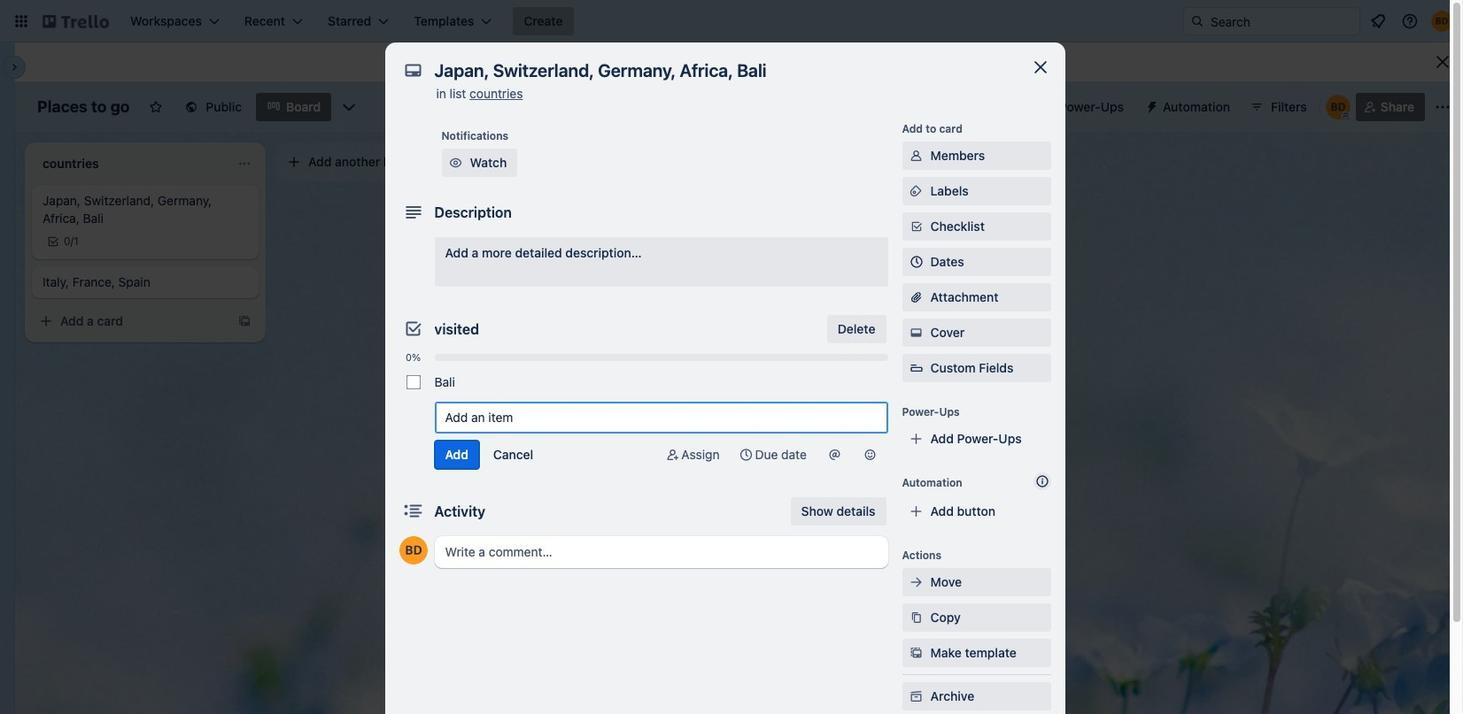 Task type: describe. For each thing, give the bounding box(es) containing it.
2 vertical spatial sm image
[[907, 574, 925, 592]]

create from template… image
[[237, 314, 252, 329]]

barb dwyer (barbdwyer3) image
[[1326, 95, 1351, 120]]

customize views image
[[340, 98, 358, 116]]

search image
[[1190, 14, 1205, 28]]

Search field
[[1205, 9, 1360, 34]]

close dialog image
[[1030, 57, 1051, 78]]

open information menu image
[[1401, 12, 1419, 30]]

show menu image
[[1434, 98, 1452, 116]]

0 vertical spatial sm image
[[907, 147, 925, 165]]

star or unstar board image
[[149, 100, 163, 114]]

0 notifications image
[[1368, 11, 1389, 32]]

1 vertical spatial sm image
[[861, 446, 879, 464]]



Task type: vqa. For each thing, say whether or not it's contained in the screenshot.
gary orlando (garyorlando) icon
no



Task type: locate. For each thing, give the bounding box(es) containing it.
1 horizontal spatial barb dwyer (barbdwyer3) image
[[1431, 11, 1453, 32]]

0 vertical spatial barb dwyer (barbdwyer3) image
[[1431, 11, 1453, 32]]

0 horizontal spatial barb dwyer (barbdwyer3) image
[[399, 537, 427, 565]]

primary element
[[0, 0, 1463, 43]]

None text field
[[426, 55, 1010, 87]]

None submit
[[434, 441, 479, 469]]

Add an item text field
[[434, 402, 888, 434]]

sm image
[[447, 154, 465, 172], [907, 182, 925, 200], [907, 324, 925, 342], [664, 446, 682, 464], [737, 446, 755, 464], [826, 446, 844, 464], [907, 609, 925, 627], [907, 645, 925, 663], [907, 688, 925, 706]]

1 vertical spatial barb dwyer (barbdwyer3) image
[[399, 537, 427, 565]]

Board name text field
[[28, 93, 139, 121]]

None checkbox
[[406, 376, 420, 390]]

barb dwyer (barbdwyer3) image
[[1431, 11, 1453, 32], [399, 537, 427, 565]]

Write a comment text field
[[434, 537, 888, 569]]

sm image
[[907, 147, 925, 165], [861, 446, 879, 464], [907, 574, 925, 592]]

barb dwyer (barbdwyer3) image inside primary element
[[1431, 11, 1453, 32]]



